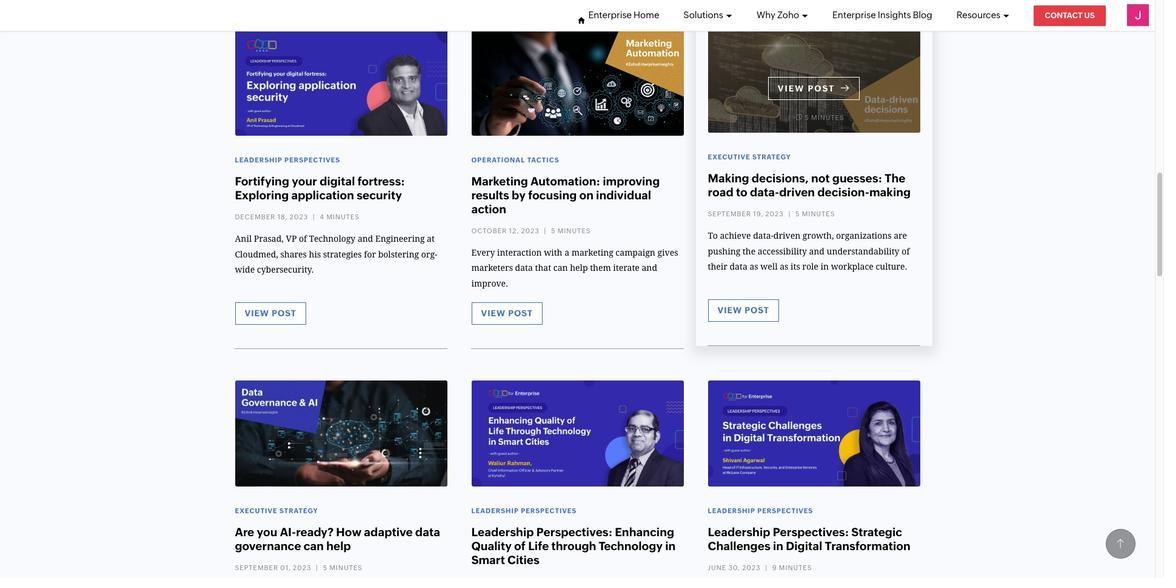 Task type: vqa. For each thing, say whether or not it's contained in the screenshot.
second the More from left
no



Task type: locate. For each thing, give the bounding box(es) containing it.
minutes for making decisions, not guesses: the road to data-driven decision-making
[[803, 210, 836, 218]]

of inside to achieve data-driven growth, organizations are pushing the accessibility and understandability of their data as well as its role in workplace culture.
[[902, 247, 910, 256]]

0 vertical spatial technology
[[309, 234, 356, 244]]

1 horizontal spatial leadership perspectives link
[[472, 508, 577, 515]]

1 horizontal spatial enterprise
[[833, 10, 876, 20]]

the
[[743, 247, 756, 256]]

can down a
[[554, 264, 568, 273]]

1 horizontal spatial executive strategy link
[[708, 153, 792, 161]]

perspectives up leadership perspectives: strategic challenges in digital transformation on the bottom right
[[758, 508, 814, 515]]

in up "9"
[[774, 540, 784, 553]]

5 down are you ai-ready? how adaptive data governance can help
[[323, 565, 328, 572]]

interaction
[[497, 248, 542, 258]]

strategy for you
[[280, 508, 318, 515]]

computer-chip clouds raining down numeric data image
[[708, 27, 921, 133]]

0 vertical spatial driven
[[780, 186, 816, 199]]

executive strategy link up you
[[235, 508, 318, 515]]

to
[[708, 231, 718, 241]]

are you ai-ready? how adaptive data governance can help link
[[235, 526, 440, 553]]

security
[[357, 189, 402, 202]]

can
[[554, 264, 568, 273], [304, 540, 324, 553]]

view post link for results
[[472, 303, 543, 325]]

driven up 'accessibility'
[[774, 231, 801, 241]]

and inside anil prasad, vp of technology and engineering at cloudmed, shares his strategies for bolstering org- wide cybersecurity.
[[358, 234, 373, 244]]

2 horizontal spatial in
[[821, 262, 829, 272]]

view post for results
[[481, 309, 533, 318]]

with
[[544, 248, 563, 258]]

in down enhancing
[[666, 540, 676, 553]]

5 minutes down are you ai-ready? how adaptive data governance can help
[[323, 565, 363, 572]]

leadership inside leadership perspectives: strategic challenges in digital transformation
[[708, 526, 771, 540]]

executive strategy link for you
[[235, 508, 318, 515]]

1 vertical spatial can
[[304, 540, 324, 553]]

perspectives: inside leadership perspectives: strategic challenges in digital transformation
[[773, 526, 850, 540]]

executive strategy
[[708, 153, 792, 161], [235, 508, 318, 515]]

2023 right the 12,
[[521, 227, 540, 235]]

help inside are you ai-ready? how adaptive data governance can help
[[327, 540, 351, 553]]

1 horizontal spatial leadership perspectives
[[472, 508, 577, 515]]

strategy up decisions,
[[753, 153, 792, 161]]

can inside every interaction with a marketing campaign gives marketers data that can help them iterate and improve.
[[554, 264, 568, 273]]

perspectives
[[285, 156, 341, 164], [521, 508, 577, 515], [758, 508, 814, 515]]

executive up you
[[235, 508, 278, 515]]

view for making decisions, not guesses: the road to data-driven decision-making
[[718, 306, 743, 315]]

9
[[773, 565, 778, 572]]

perspectives: up through
[[537, 526, 613, 540]]

technology down enhancing
[[599, 540, 663, 553]]

executive strategy link up making
[[708, 153, 792, 161]]

life
[[529, 540, 549, 553]]

of
[[299, 234, 307, 244], [902, 247, 910, 256], [515, 540, 526, 553]]

strategic
[[852, 526, 903, 540]]

1 horizontal spatial as
[[780, 262, 789, 272]]

5 down making decisions, not guesses: the road to data-driven decision-making link
[[796, 210, 801, 218]]

1 vertical spatial executive
[[235, 508, 278, 515]]

1 horizontal spatial help
[[570, 264, 588, 273]]

technology
[[309, 234, 356, 244], [599, 540, 663, 553]]

2 horizontal spatial leadership perspectives
[[708, 508, 814, 515]]

minutes right 4
[[327, 214, 360, 221]]

are
[[235, 526, 254, 540]]

enterprise inside 'link'
[[833, 10, 876, 20]]

can down ready? on the left bottom
[[304, 540, 324, 553]]

accessibility
[[758, 247, 807, 256]]

perspectives: inside leadership perspectives: enhancing quality of life through technology in smart cities
[[537, 526, 613, 540]]

0 horizontal spatial technology
[[309, 234, 356, 244]]

strategy up ai-
[[280, 508, 318, 515]]

view
[[778, 84, 805, 94], [718, 306, 743, 315], [245, 309, 269, 318], [481, 309, 506, 318]]

of up cities
[[515, 540, 526, 553]]

data- up the
[[754, 231, 774, 241]]

minutes right "9"
[[780, 565, 813, 572]]

help down marketing
[[570, 264, 588, 273]]

19,
[[754, 210, 764, 218]]

5 up "with"
[[552, 227, 556, 235]]

leadership perspectives: strategic challenges in digital transformation link
[[708, 526, 911, 553]]

data down 'interaction'
[[515, 264, 533, 273]]

1 vertical spatial help
[[327, 540, 351, 553]]

marketing
[[572, 248, 614, 258]]

1 horizontal spatial in
[[774, 540, 784, 553]]

5 minutes
[[805, 114, 845, 122], [796, 210, 836, 218], [552, 227, 591, 235], [323, 565, 363, 572]]

executive up making
[[708, 153, 751, 161]]

making decisions, not guesses: the road to data-driven decision-making
[[708, 172, 911, 199]]

improving
[[603, 175, 660, 188]]

of down are
[[902, 247, 910, 256]]

view post link down cybersecurity.
[[235, 303, 306, 325]]

and up for
[[358, 234, 373, 244]]

minutes down are you ai-ready? how adaptive data governance can help
[[330, 565, 363, 572]]

view post link
[[769, 77, 861, 100], [708, 300, 780, 322], [235, 303, 306, 325], [472, 303, 543, 325]]

every interaction with a marketing campaign gives marketers data that can help them iterate and improve.
[[472, 248, 679, 289]]

executive
[[708, 153, 751, 161], [235, 508, 278, 515]]

0 horizontal spatial data
[[416, 526, 440, 540]]

0 horizontal spatial and
[[358, 234, 373, 244]]

leadership
[[235, 156, 283, 164], [472, 508, 519, 515], [708, 508, 756, 515], [472, 526, 534, 540], [708, 526, 771, 540]]

role
[[803, 262, 819, 272]]

5 minutes for marketing automation: improving results by focusing on individual action
[[552, 227, 591, 235]]

0 vertical spatial help
[[570, 264, 588, 273]]

as left well
[[750, 262, 759, 272]]

minutes up growth,
[[803, 210, 836, 218]]

leadership perspectives up the challenges
[[708, 508, 814, 515]]

view post down well
[[718, 306, 770, 315]]

30,
[[729, 565, 741, 572]]

help down "how"
[[327, 540, 351, 553]]

0 horizontal spatial dark blue background with title and guest author's photograph image
[[235, 30, 447, 136]]

12,
[[509, 227, 519, 235]]

and
[[358, 234, 373, 244], [810, 247, 825, 256], [642, 264, 658, 273]]

1 vertical spatial data-
[[754, 231, 774, 241]]

minutes for leadership perspectives: strategic challenges in digital transformation
[[780, 565, 813, 572]]

5 minutes up a
[[552, 227, 591, 235]]

1 vertical spatial technology
[[599, 540, 663, 553]]

0 horizontal spatial as
[[750, 262, 759, 272]]

decision-
[[818, 186, 870, 199]]

2023 right the 30,
[[743, 565, 761, 572]]

executive strategy up making
[[708, 153, 792, 161]]

5 minutes up growth,
[[796, 210, 836, 218]]

technology up strategies
[[309, 234, 356, 244]]

1 horizontal spatial executive strategy
[[708, 153, 792, 161]]

1 vertical spatial driven
[[774, 231, 801, 241]]

minutes right clock icon
[[812, 114, 845, 122]]

for
[[364, 250, 376, 259]]

0 vertical spatial executive
[[708, 153, 751, 161]]

2 horizontal spatial data
[[730, 262, 748, 272]]

2023 right the 19,
[[766, 210, 784, 218]]

a businessperson selecting from a range of holographic analytics with an overlaid text reading marketing automation #zohoenterpriseinsights image
[[472, 30, 684, 136]]

minutes for fortifying your digital fortress: exploring application security
[[327, 214, 360, 221]]

2 vertical spatial and
[[642, 264, 658, 273]]

view post down cybersecurity.
[[245, 309, 297, 318]]

december
[[235, 214, 276, 221]]

james peterson image
[[1128, 4, 1150, 26]]

leadership for leadership perspectives: enhancing quality of life through technology in smart cities
[[472, 508, 519, 515]]

1 as from the left
[[750, 262, 759, 272]]

of right vp
[[299, 234, 307, 244]]

decisions,
[[752, 172, 809, 185]]

are
[[894, 231, 908, 241]]

minutes
[[812, 114, 845, 122], [803, 210, 836, 218], [327, 214, 360, 221], [558, 227, 591, 235], [330, 565, 363, 572], [780, 565, 813, 572]]

5 minutes for making decisions, not guesses: the road to data-driven decision-making
[[796, 210, 836, 218]]

data inside every interaction with a marketing campaign gives marketers data that can help them iterate and improve.
[[515, 264, 533, 273]]

0 horizontal spatial in
[[666, 540, 676, 553]]

driven
[[780, 186, 816, 199], [774, 231, 801, 241]]

view down their
[[718, 306, 743, 315]]

1 horizontal spatial perspectives:
[[773, 526, 850, 540]]

0 horizontal spatial perspectives
[[285, 156, 341, 164]]

view down wide
[[245, 309, 269, 318]]

september 19, 2023 link
[[708, 210, 784, 218]]

september for governance
[[235, 565, 279, 572]]

prasad,
[[254, 234, 284, 244]]

view post for guesses:
[[718, 306, 770, 315]]

view post link for fortress:
[[235, 303, 306, 325]]

you
[[257, 526, 278, 540]]

0 horizontal spatial enterprise
[[589, 10, 632, 20]]

well
[[761, 262, 778, 272]]

view post for fortress:
[[245, 309, 297, 318]]

leadership for fortifying your digital fortress: exploring application security
[[235, 156, 283, 164]]

leadership perspectives link up the challenges
[[708, 508, 814, 515]]

post for results
[[509, 309, 533, 318]]

fortress:
[[358, 175, 405, 188]]

0 horizontal spatial executive strategy link
[[235, 508, 318, 515]]

1 enterprise from the left
[[589, 10, 632, 20]]

0 vertical spatial executive strategy link
[[708, 153, 792, 161]]

01,
[[281, 565, 291, 572]]

fortifying
[[235, 175, 289, 188]]

0 horizontal spatial perspectives:
[[537, 526, 613, 540]]

making decisions, not guesses: the road to data-driven decision-making link
[[708, 172, 911, 199]]

0 vertical spatial executive strategy
[[708, 153, 792, 161]]

1 vertical spatial of
[[902, 247, 910, 256]]

driven down decisions,
[[780, 186, 816, 199]]

1 horizontal spatial perspectives
[[521, 508, 577, 515]]

perspectives up the life
[[521, 508, 577, 515]]

5 for are you ai-ready? how adaptive data governance can help
[[323, 565, 328, 572]]

results
[[472, 189, 510, 202]]

view for fortifying your digital fortress: exploring application security
[[245, 309, 269, 318]]

as left its
[[780, 262, 789, 272]]

1 vertical spatial and
[[810, 247, 825, 256]]

1 horizontal spatial executive
[[708, 153, 751, 161]]

dark blue background with title and guest author's photograph image for leadership perspectives: enhancing quality of life through technology in smart cities
[[472, 381, 684, 487]]

2023 for your
[[290, 214, 308, 221]]

marketing automation: improving results by focusing on individual action
[[472, 175, 660, 216]]

executive strategy up you
[[235, 508, 318, 515]]

view post link down the improve.
[[472, 303, 543, 325]]

october
[[472, 227, 507, 235]]

0 vertical spatial and
[[358, 234, 373, 244]]

data-
[[750, 186, 780, 199], [754, 231, 774, 241]]

view post link down well
[[708, 300, 780, 322]]

june 30, 2023
[[708, 565, 761, 572]]

in right role
[[821, 262, 829, 272]]

leadership perspectives
[[235, 156, 341, 164], [472, 508, 577, 515], [708, 508, 814, 515]]

2 perspectives: from the left
[[773, 526, 850, 540]]

0 horizontal spatial strategy
[[280, 508, 318, 515]]

enterprise home link
[[589, 0, 660, 31]]

october 12, 2023 link
[[472, 227, 540, 235]]

help
[[570, 264, 588, 273], [327, 540, 351, 553]]

1 horizontal spatial september
[[708, 210, 752, 218]]

executive for are
[[235, 508, 278, 515]]

enterprise left home
[[589, 10, 632, 20]]

data- inside making decisions, not guesses: the road to data-driven decision-making
[[750, 186, 780, 199]]

leadership perspectives: strategic challenges in digital transformation
[[708, 526, 911, 553]]

data down the
[[730, 262, 748, 272]]

1 horizontal spatial technology
[[599, 540, 663, 553]]

dark blue background with title and guest author's photograph image
[[235, 30, 447, 136], [472, 381, 684, 487], [708, 381, 921, 487]]

why zoho
[[757, 10, 800, 20]]

2023 for decisions,
[[766, 210, 784, 218]]

minutes for marketing automation: improving results by focusing on individual action
[[558, 227, 591, 235]]

2 vertical spatial of
[[515, 540, 526, 553]]

through
[[552, 540, 597, 553]]

2 horizontal spatial dark blue background with title and guest author's photograph image
[[708, 381, 921, 487]]

pushing
[[708, 247, 741, 256]]

executive strategy link for decisions,
[[708, 153, 792, 161]]

0 horizontal spatial executive strategy
[[235, 508, 318, 515]]

view post down the improve.
[[481, 309, 533, 318]]

0 horizontal spatial can
[[304, 540, 324, 553]]

2 enterprise from the left
[[833, 10, 876, 20]]

1 perspectives: from the left
[[537, 526, 613, 540]]

september down the governance
[[235, 565, 279, 572]]

0 horizontal spatial of
[[299, 234, 307, 244]]

1 horizontal spatial and
[[642, 264, 658, 273]]

1 vertical spatial executive strategy
[[235, 508, 318, 515]]

post for guesses:
[[745, 306, 770, 315]]

application
[[291, 189, 354, 202]]

0 vertical spatial data-
[[750, 186, 780, 199]]

data right adaptive
[[416, 526, 440, 540]]

0 vertical spatial of
[[299, 234, 307, 244]]

0 vertical spatial september
[[708, 210, 752, 218]]

0 horizontal spatial leadership perspectives
[[235, 156, 341, 164]]

0 horizontal spatial executive
[[235, 508, 278, 515]]

0 vertical spatial can
[[554, 264, 568, 273]]

0 horizontal spatial september
[[235, 565, 279, 572]]

2 horizontal spatial and
[[810, 247, 825, 256]]

engineering
[[376, 234, 425, 244]]

leadership perspectives link up the life
[[472, 508, 577, 515]]

perspectives:
[[537, 526, 613, 540], [773, 526, 850, 540]]

1 horizontal spatial can
[[554, 264, 568, 273]]

view post
[[778, 84, 836, 94], [718, 306, 770, 315], [245, 309, 297, 318], [481, 309, 533, 318]]

2 horizontal spatial leadership perspectives link
[[708, 508, 814, 515]]

september 01, 2023 link
[[235, 565, 312, 572]]

organizations
[[837, 231, 892, 241]]

leadership perspectives link up your
[[235, 156, 341, 164]]

minutes up a
[[558, 227, 591, 235]]

perspectives: up digital
[[773, 526, 850, 540]]

0 vertical spatial strategy
[[753, 153, 792, 161]]

leadership perspectives up your
[[235, 156, 341, 164]]

1 horizontal spatial data
[[515, 264, 533, 273]]

and inside every interaction with a marketing campaign gives marketers data that can help them iterate and improve.
[[642, 264, 658, 273]]

1 horizontal spatial strategy
[[753, 153, 792, 161]]

and down campaign
[[642, 264, 658, 273]]

enterprise left insights
[[833, 10, 876, 20]]

them
[[590, 264, 611, 273]]

1 vertical spatial september
[[235, 565, 279, 572]]

1 vertical spatial executive strategy link
[[235, 508, 318, 515]]

fortifying your digital fortress: exploring application security link
[[235, 175, 405, 202]]

and down growth,
[[810, 247, 825, 256]]

september up achieve
[[708, 210, 752, 218]]

2 horizontal spatial of
[[902, 247, 910, 256]]

2 horizontal spatial perspectives
[[758, 508, 814, 515]]

driven inside making decisions, not guesses: the road to data-driven decision-making
[[780, 186, 816, 199]]

view down the improve.
[[481, 309, 506, 318]]

2023 right '01,'
[[293, 565, 312, 572]]

1 horizontal spatial dark blue background with title and guest author's photograph image
[[472, 381, 684, 487]]

2023 right 18, at the top left
[[290, 214, 308, 221]]

1 horizontal spatial of
[[515, 540, 526, 553]]

leadership perspectives up the life
[[472, 508, 577, 515]]

perspectives up your
[[285, 156, 341, 164]]

0 horizontal spatial help
[[327, 540, 351, 553]]

blog
[[914, 10, 933, 20]]

leadership perspectives link for of
[[472, 508, 577, 515]]

data- down decisions,
[[750, 186, 780, 199]]

1 vertical spatial strategy
[[280, 508, 318, 515]]

action
[[472, 203, 507, 216]]

18,
[[278, 214, 288, 221]]

enterprise
[[589, 10, 632, 20], [833, 10, 876, 20]]

cities
[[508, 554, 540, 567]]

0 horizontal spatial leadership perspectives link
[[235, 156, 341, 164]]



Task type: describe. For each thing, give the bounding box(es) containing it.
achieve
[[720, 231, 752, 241]]

why
[[757, 10, 776, 20]]

the
[[885, 172, 906, 185]]

not
[[812, 172, 830, 185]]

5 for marketing automation: improving results by focusing on individual action
[[552, 227, 556, 235]]

perspectives for application
[[285, 156, 341, 164]]

marketers
[[472, 264, 513, 273]]

4
[[320, 214, 325, 221]]

governance
[[235, 540, 301, 553]]

view post link for guesses:
[[708, 300, 780, 322]]

anil prasad, vp of technology and engineering at cloudmed, shares his strategies for bolstering org- wide cybersecurity.
[[235, 234, 438, 275]]

gives
[[658, 248, 679, 258]]

help inside every interaction with a marketing campaign gives marketers data that can help them iterate and improve.
[[570, 264, 588, 273]]

dark blue background with title and guest author's photograph image for leadership perspectives: strategic challenges in digital transformation
[[708, 381, 921, 487]]

and inside to achieve data-driven growth, organizations are pushing the accessibility and understandability of their data as well as its role in workplace culture.
[[810, 247, 825, 256]]

its
[[791, 262, 801, 272]]

leadership perspectives: enhancing quality of life through technology in smart cities link
[[472, 526, 676, 567]]

leadership perspectives link for exploring
[[235, 156, 341, 164]]

operational
[[472, 156, 526, 164]]

december 18, 2023
[[235, 214, 308, 221]]

operational tactics link
[[472, 156, 560, 164]]

executive strategy for decisions,
[[708, 153, 792, 161]]

5 minutes for are you ai-ready? how adaptive data governance can help
[[323, 565, 363, 572]]

vp
[[286, 234, 297, 244]]

perspectives: for through
[[537, 526, 613, 540]]

transformation
[[825, 540, 911, 553]]

5 for making decisions, not guesses: the road to data-driven decision-making
[[796, 210, 801, 218]]

view post link up clock icon
[[769, 77, 861, 100]]

in inside leadership perspectives: enhancing quality of life through technology in smart cities
[[666, 540, 676, 553]]

enterprise home
[[589, 10, 660, 20]]

us
[[1085, 11, 1096, 20]]

smart
[[472, 554, 505, 567]]

2023 for perspectives:
[[743, 565, 761, 572]]

strategy for decisions,
[[753, 153, 792, 161]]

shares
[[281, 250, 307, 259]]

5 minutes right clock icon
[[805, 114, 845, 122]]

executive for making
[[708, 153, 751, 161]]

view post up clock icon
[[778, 84, 836, 94]]

marketing
[[472, 175, 528, 188]]

september for data-
[[708, 210, 752, 218]]

his
[[309, 250, 321, 259]]

leadership perspectives for exploring
[[235, 156, 341, 164]]

are you ai-ready? how adaptive data governance can help
[[235, 526, 440, 553]]

leadership perspectives link for in
[[708, 508, 814, 515]]

enterprise insights blog link
[[833, 0, 933, 31]]

exploring
[[235, 189, 289, 202]]

in inside leadership perspectives: strategic challenges in digital transformation
[[774, 540, 784, 553]]

enterprise for enterprise insights blog
[[833, 10, 876, 20]]

guesses:
[[833, 172, 883, 185]]

by
[[512, 189, 526, 202]]

2023 for automation:
[[521, 227, 540, 235]]

leadership inside leadership perspectives: enhancing quality of life through technology in smart cities
[[472, 526, 534, 540]]

how
[[336, 526, 362, 540]]

2 as from the left
[[780, 262, 789, 272]]

that
[[535, 264, 552, 273]]

challenges
[[708, 540, 771, 553]]

ready?
[[296, 526, 334, 540]]

digital
[[786, 540, 823, 553]]

5 right clock icon
[[805, 114, 810, 122]]

iterate
[[614, 264, 640, 273]]

june 30, 2023 link
[[708, 565, 761, 572]]

resources
[[957, 10, 1001, 20]]

clock image
[[796, 114, 803, 121]]

enterprise for enterprise home
[[589, 10, 632, 20]]

2023 for you
[[293, 565, 312, 572]]

campaign
[[616, 248, 656, 258]]

post for fortress:
[[272, 309, 297, 318]]

digital
[[320, 175, 355, 188]]

bolstering
[[378, 250, 419, 259]]

in inside to achieve data-driven growth, organizations are pushing the accessibility and understandability of their data as well as its role in workplace culture.
[[821, 262, 829, 272]]

4 minutes
[[320, 214, 360, 221]]

view up clock icon
[[778, 84, 805, 94]]

your
[[292, 175, 317, 188]]

9 minutes
[[773, 565, 813, 572]]

contact us link
[[1035, 5, 1107, 26]]

perspectives for digital
[[758, 508, 814, 515]]

workplace
[[832, 262, 874, 272]]

data inside are you ai-ready? how adaptive data governance can help
[[416, 526, 440, 540]]

of inside anil prasad, vp of technology and engineering at cloudmed, shares his strategies for bolstering org- wide cybersecurity.
[[299, 234, 307, 244]]

of inside leadership perspectives: enhancing quality of life through technology in smart cities
[[515, 540, 526, 553]]

perspectives for life
[[521, 508, 577, 515]]

understandability
[[827, 247, 900, 256]]

making
[[708, 172, 750, 185]]

driven inside to achieve data-driven growth, organizations are pushing the accessibility and understandability of their data as well as its role in workplace culture.
[[774, 231, 801, 241]]

automation:
[[531, 175, 601, 188]]

can inside are you ai-ready? how adaptive data governance can help
[[304, 540, 324, 553]]

operational tactics
[[472, 156, 560, 164]]

minutes for are you ai-ready? how adaptive data governance can help
[[330, 565, 363, 572]]

enterprise insights blog
[[833, 10, 933, 20]]

executive strategy for you
[[235, 508, 318, 515]]

making
[[870, 186, 911, 199]]

every
[[472, 248, 495, 258]]

adaptive
[[364, 526, 413, 540]]

quality
[[472, 540, 512, 553]]

enhancing
[[615, 526, 675, 540]]

contact
[[1046, 11, 1083, 20]]

a
[[565, 248, 570, 258]]

solutions
[[684, 10, 724, 20]]

leadership for leadership perspectives: strategic challenges in digital transformation
[[708, 508, 756, 515]]

home
[[634, 10, 660, 20]]

technology inside leadership perspectives: enhancing quality of life through technology in smart cities
[[599, 540, 663, 553]]

june
[[708, 565, 727, 572]]

september 01, 2023
[[235, 565, 312, 572]]

individual
[[596, 189, 652, 202]]

fortifying your digital fortress: exploring application security
[[235, 175, 405, 202]]

strategies
[[323, 250, 362, 259]]

view for marketing automation: improving results by focusing on individual action
[[481, 309, 506, 318]]

leadership perspectives for of
[[472, 508, 577, 515]]

cybersecurity.
[[257, 265, 314, 275]]

focusing
[[529, 189, 577, 202]]

their
[[708, 262, 728, 272]]

to achieve data-driven growth, organizations are pushing the accessibility and understandability of their data as well as its role in workplace culture.
[[708, 231, 910, 272]]

anil
[[235, 234, 252, 244]]

leadership perspectives for in
[[708, 508, 814, 515]]

marketing automation: improving results by focusing on individual action link
[[472, 175, 660, 216]]

technology inside anil prasad, vp of technology and engineering at cloudmed, shares his strategies for bolstering org- wide cybersecurity.
[[309, 234, 356, 244]]

data- inside to achieve data-driven growth, organizations are pushing the accessibility and understandability of their data as well as its role in workplace culture.
[[754, 231, 774, 241]]

data inside to achieve data-driven growth, organizations are pushing the accessibility and understandability of their data as well as its role in workplace culture.
[[730, 262, 748, 272]]

tactics
[[528, 156, 560, 164]]

to
[[736, 186, 748, 199]]

zoho
[[778, 10, 800, 20]]

growth,
[[803, 231, 835, 241]]

perspectives: for transformation
[[773, 526, 850, 540]]

hands holding a screen with image of glowing brain branching out into multiple documents image
[[235, 381, 447, 487]]

culture.
[[876, 262, 908, 272]]



